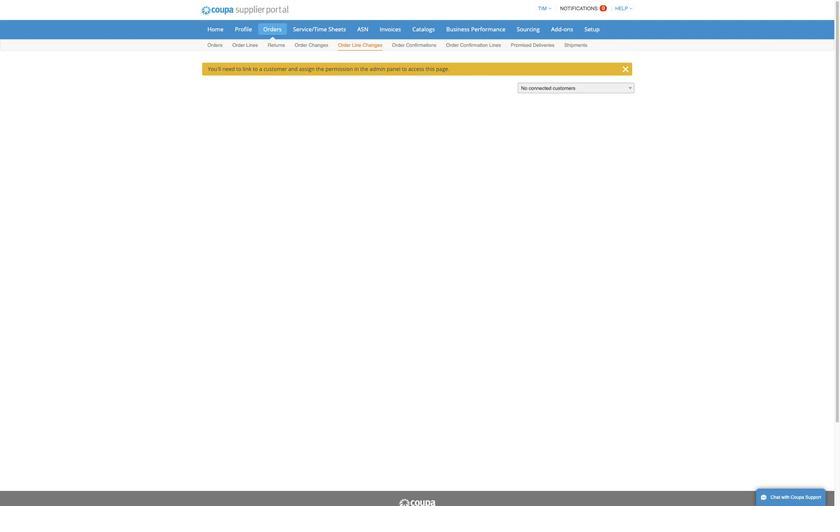 Task type: describe. For each thing, give the bounding box(es) containing it.
business performance link
[[442, 23, 511, 35]]

navigation containing notifications 0
[[535, 1, 633, 16]]

chat with coupa support
[[771, 495, 822, 501]]

order for order line changes
[[338, 42, 351, 48]]

sourcing link
[[512, 23, 545, 35]]

confirmations
[[406, 42, 437, 48]]

business performance
[[447, 25, 506, 33]]

catalogs link
[[408, 23, 440, 35]]

notifications 0
[[561, 5, 605, 11]]

No connected customers text field
[[519, 83, 635, 94]]

service/time sheets
[[293, 25, 346, 33]]

permission
[[326, 65, 353, 73]]

order confirmation lines link
[[446, 41, 502, 51]]

asn link
[[353, 23, 374, 35]]

order confirmation lines
[[447, 42, 501, 48]]

you'll
[[208, 65, 221, 73]]

order line changes
[[338, 42, 383, 48]]

order line changes link
[[338, 41, 383, 51]]

line
[[352, 42, 362, 48]]

you'll need to link to a customer and assign the permission in the admin panel to access this page.
[[208, 65, 450, 73]]

returns
[[268, 42, 285, 48]]

help
[[616, 6, 629, 11]]

order lines link
[[232, 41, 259, 51]]

customers
[[553, 85, 576, 91]]

1 horizontal spatial orders
[[264, 25, 282, 33]]

this
[[426, 65, 435, 73]]

order for order confirmation lines
[[447, 42, 459, 48]]

3 to from the left
[[402, 65, 407, 73]]

admin
[[370, 65, 386, 73]]

setup link
[[580, 23, 605, 35]]

promised
[[511, 42, 532, 48]]

order for order confirmations
[[392, 42, 405, 48]]

catalogs
[[413, 25, 435, 33]]

chat
[[771, 495, 781, 501]]

add-ons link
[[547, 23, 579, 35]]

deliveries
[[533, 42, 555, 48]]

sourcing
[[517, 25, 540, 33]]

coupa
[[791, 495, 805, 501]]

1 lines from the left
[[246, 42, 258, 48]]

service/time sheets link
[[288, 23, 351, 35]]

1 the from the left
[[316, 65, 324, 73]]

and
[[289, 65, 298, 73]]

profile
[[235, 25, 252, 33]]

link
[[243, 65, 252, 73]]

2 changes from the left
[[363, 42, 383, 48]]

help link
[[612, 6, 633, 11]]

order confirmations
[[392, 42, 437, 48]]

chat with coupa support button
[[757, 489, 827, 507]]

0 horizontal spatial orders link
[[207, 41, 223, 51]]

order changes
[[295, 42, 329, 48]]

add-
[[552, 25, 564, 33]]

with
[[782, 495, 790, 501]]

returns link
[[268, 41, 286, 51]]

no
[[522, 85, 528, 91]]

No connected customers field
[[518, 83, 635, 94]]

assign
[[299, 65, 315, 73]]

promised deliveries
[[511, 42, 555, 48]]



Task type: vqa. For each thing, say whether or not it's contained in the screenshot.
the Sheets
yes



Task type: locate. For each thing, give the bounding box(es) containing it.
the right in
[[361, 65, 369, 73]]

promised deliveries link
[[511, 41, 555, 51]]

order lines
[[232, 42, 258, 48]]

profile link
[[230, 23, 257, 35]]

1 horizontal spatial to
[[253, 65, 258, 73]]

in
[[355, 65, 359, 73]]

0 vertical spatial orders
[[264, 25, 282, 33]]

service/time
[[293, 25, 327, 33]]

1 vertical spatial orders link
[[207, 41, 223, 51]]

tim
[[539, 6, 547, 11]]

tim link
[[535, 6, 552, 11]]

order for order lines
[[232, 42, 245, 48]]

2 order from the left
[[295, 42, 308, 48]]

0 horizontal spatial orders
[[208, 42, 223, 48]]

coupa supplier portal image
[[196, 1, 294, 20], [399, 499, 436, 507]]

lines
[[246, 42, 258, 48], [490, 42, 501, 48]]

a
[[259, 65, 262, 73]]

asn
[[358, 25, 369, 33]]

notifications
[[561, 6, 598, 11]]

orders down home link
[[208, 42, 223, 48]]

orders link down home link
[[207, 41, 223, 51]]

5 order from the left
[[447, 42, 459, 48]]

panel
[[387, 65, 401, 73]]

3 order from the left
[[338, 42, 351, 48]]

0 horizontal spatial changes
[[309, 42, 329, 48]]

changes down service/time sheets
[[309, 42, 329, 48]]

1 horizontal spatial coupa supplier portal image
[[399, 499, 436, 507]]

setup
[[585, 25, 600, 33]]

1 horizontal spatial orders link
[[259, 23, 287, 35]]

2 lines from the left
[[490, 42, 501, 48]]

order down invoices link
[[392, 42, 405, 48]]

1 vertical spatial orders
[[208, 42, 223, 48]]

confirmation
[[460, 42, 488, 48]]

changes
[[309, 42, 329, 48], [363, 42, 383, 48]]

lines down profile link
[[246, 42, 258, 48]]

0 horizontal spatial the
[[316, 65, 324, 73]]

1 changes from the left
[[309, 42, 329, 48]]

customer
[[264, 65, 287, 73]]

home link
[[203, 23, 229, 35]]

to left "link"
[[236, 65, 242, 73]]

order left line
[[338, 42, 351, 48]]

order down service/time
[[295, 42, 308, 48]]

orders
[[264, 25, 282, 33], [208, 42, 223, 48]]

to
[[236, 65, 242, 73], [253, 65, 258, 73], [402, 65, 407, 73]]

sheets
[[329, 25, 346, 33]]

2 the from the left
[[361, 65, 369, 73]]

order changes link
[[295, 41, 329, 51]]

0 horizontal spatial lines
[[246, 42, 258, 48]]

access
[[409, 65, 425, 73]]

4 order from the left
[[392, 42, 405, 48]]

lines down performance at top right
[[490, 42, 501, 48]]

order
[[232, 42, 245, 48], [295, 42, 308, 48], [338, 42, 351, 48], [392, 42, 405, 48], [447, 42, 459, 48]]

1 horizontal spatial lines
[[490, 42, 501, 48]]

orders up returns
[[264, 25, 282, 33]]

order for order changes
[[295, 42, 308, 48]]

the
[[316, 65, 324, 73], [361, 65, 369, 73]]

0 vertical spatial orders link
[[259, 23, 287, 35]]

orders link up returns
[[259, 23, 287, 35]]

page.
[[436, 65, 450, 73]]

1 vertical spatial coupa supplier portal image
[[399, 499, 436, 507]]

2 to from the left
[[253, 65, 258, 73]]

0 horizontal spatial to
[[236, 65, 242, 73]]

to right panel
[[402, 65, 407, 73]]

navigation
[[535, 1, 633, 16]]

the right assign
[[316, 65, 324, 73]]

2 horizontal spatial to
[[402, 65, 407, 73]]

connected
[[529, 85, 552, 91]]

no connected customers
[[522, 85, 576, 91]]

business
[[447, 25, 470, 33]]

to left a
[[253, 65, 258, 73]]

home
[[208, 25, 224, 33]]

0 horizontal spatial coupa supplier portal image
[[196, 1, 294, 20]]

add-ons
[[552, 25, 574, 33]]

changes right line
[[363, 42, 383, 48]]

performance
[[472, 25, 506, 33]]

0 vertical spatial coupa supplier portal image
[[196, 1, 294, 20]]

invoices link
[[375, 23, 406, 35]]

1 order from the left
[[232, 42, 245, 48]]

need
[[223, 65, 235, 73]]

shipments
[[565, 42, 588, 48]]

ons
[[564, 25, 574, 33]]

1 horizontal spatial changes
[[363, 42, 383, 48]]

0
[[603, 5, 605, 11]]

1 horizontal spatial the
[[361, 65, 369, 73]]

support
[[806, 495, 822, 501]]

invoices
[[380, 25, 401, 33]]

orders link
[[259, 23, 287, 35], [207, 41, 223, 51]]

1 to from the left
[[236, 65, 242, 73]]

order down profile
[[232, 42, 245, 48]]

order down business
[[447, 42, 459, 48]]

shipments link
[[564, 41, 588, 51]]

order confirmations link
[[392, 41, 437, 51]]



